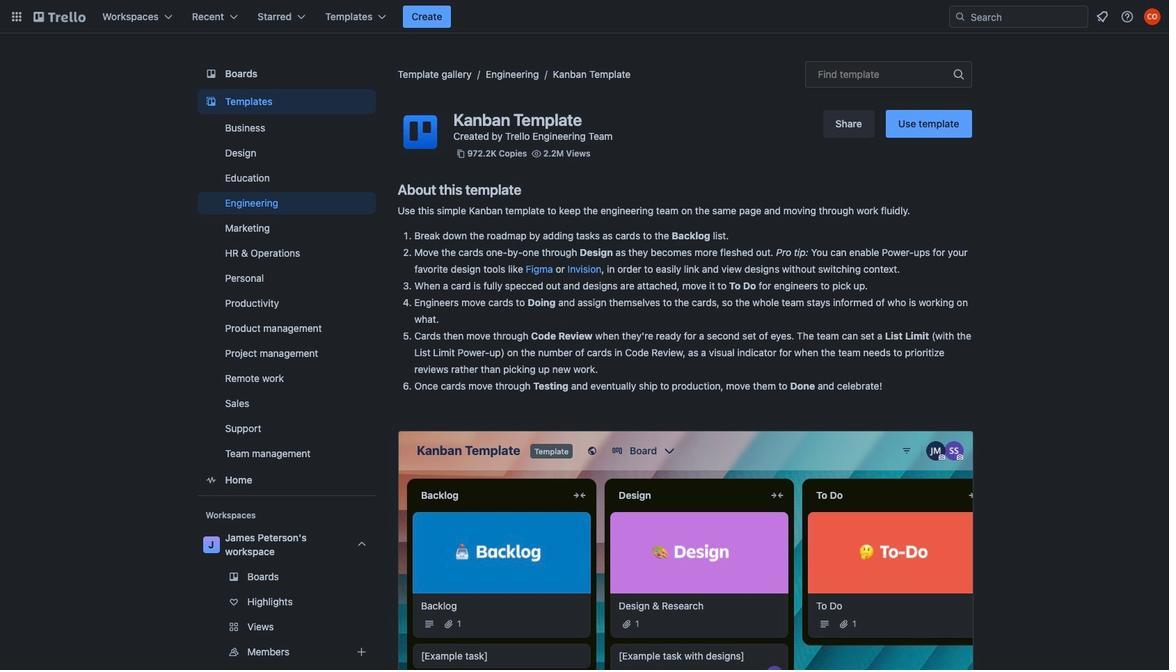 Task type: locate. For each thing, give the bounding box(es) containing it.
template board image
[[203, 93, 220, 110]]

trello engineering team image
[[398, 110, 442, 155]]

None field
[[805, 61, 972, 88]]

Search field
[[966, 7, 1088, 26]]

open information menu image
[[1121, 10, 1135, 24]]

home image
[[203, 472, 220, 489]]

add image
[[353, 644, 370, 661]]

search image
[[955, 11, 966, 22]]



Task type: describe. For each thing, give the bounding box(es) containing it.
back to home image
[[33, 6, 86, 28]]

christina overa (christinaovera) image
[[1145, 8, 1161, 25]]

0 notifications image
[[1094, 8, 1111, 25]]

primary element
[[0, 0, 1170, 33]]

board image
[[203, 65, 220, 82]]



Task type: vqa. For each thing, say whether or not it's contained in the screenshot.
Thinking
no



